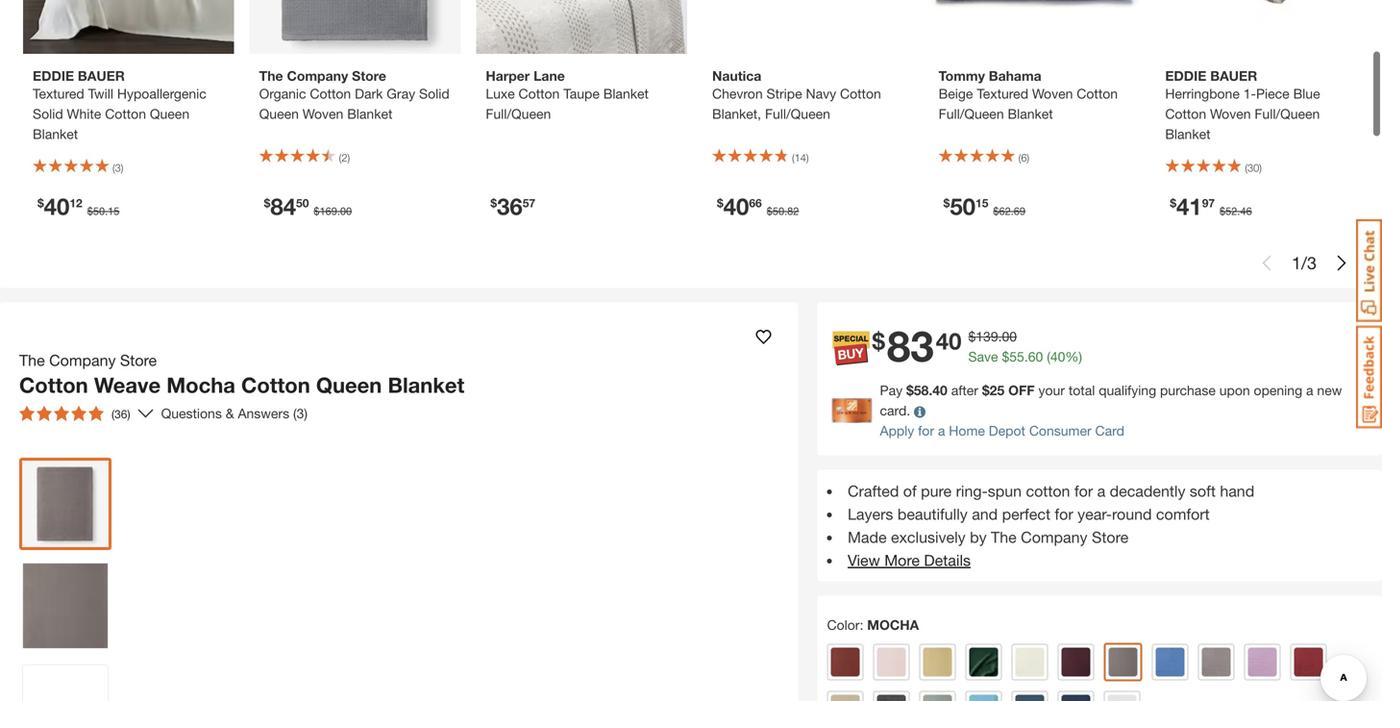 Task type: locate. For each thing, give the bounding box(es) containing it.
2 full/queen from the left
[[765, 106, 831, 122]]

(36)
[[112, 407, 130, 421]]

woven down bahama
[[1033, 86, 1074, 102]]

company inside the company store organic cotton dark gray solid queen woven blanket
[[287, 68, 348, 84]]

$ right 84
[[314, 205, 320, 217]]

$ right 97
[[1220, 205, 1226, 217]]

pure
[[921, 482, 952, 500]]

textured inside eddie bauer textured twill hypoallergenic solid white cotton queen blanket
[[33, 86, 84, 102]]

3
[[115, 162, 121, 174], [1308, 253, 1318, 273]]

50 right 12
[[93, 205, 105, 217]]

$ left 69
[[994, 205, 1000, 217]]

15 left 62
[[976, 196, 989, 210]]

textured up the white
[[33, 86, 84, 102]]

depot
[[989, 423, 1026, 439]]

1 horizontal spatial a
[[1098, 482, 1106, 500]]

cotton down lane
[[519, 86, 560, 102]]

. inside the $ 41 97 $ 52 . 46
[[1238, 205, 1241, 217]]

the up 5 stars image at the bottom
[[19, 351, 45, 369]]

6
[[1022, 152, 1027, 164]]

1 horizontal spatial 00
[[1003, 328, 1018, 344]]

queen inside eddie bauer textured twill hypoallergenic solid white cotton queen blanket
[[150, 106, 190, 122]]

0 horizontal spatial 15
[[108, 205, 120, 217]]

1 horizontal spatial 3
[[1308, 253, 1318, 273]]

1 vertical spatial store
[[120, 351, 157, 369]]

2 horizontal spatial woven
[[1211, 106, 1252, 122]]

0 vertical spatial the
[[259, 68, 283, 84]]

2 textured from the left
[[977, 86, 1029, 102]]

cotton down herringbone
[[1166, 106, 1207, 122]]

62
[[1000, 205, 1011, 217]]

0 vertical spatial a
[[1307, 382, 1314, 398]]

cotton inside eddie bauer textured twill hypoallergenic solid white cotton queen blanket
[[105, 106, 146, 122]]

0 horizontal spatial eddie
[[33, 68, 74, 84]]

for down info image
[[919, 423, 935, 439]]

2 vertical spatial the
[[992, 528, 1017, 546]]

full/queen inside tommy bahama beige textured woven cotton full/queen blanket
[[939, 106, 1005, 122]]

50 inside $ 40 12 $ 50 . 15
[[93, 205, 105, 217]]

1 horizontal spatial solid
[[419, 86, 450, 102]]

00
[[340, 205, 352, 217], [1003, 328, 1018, 344]]

company up weave
[[49, 351, 116, 369]]

3 up $ 40 12 $ 50 . 15 at the left top
[[115, 162, 121, 174]]

1 horizontal spatial bauer
[[1211, 68, 1258, 84]]

bauer
[[78, 68, 125, 84], [1211, 68, 1258, 84]]

woven inside the company store organic cotton dark gray solid queen woven blanket
[[303, 106, 344, 122]]

2 vertical spatial company
[[1021, 528, 1088, 546]]

nautica chevron stripe navy cotton blanket, full/queen
[[713, 68, 882, 122]]

(36) button
[[12, 398, 138, 429]]

bahama
[[989, 68, 1042, 84]]

1 / 3
[[1292, 253, 1318, 273]]

0 horizontal spatial textured
[[33, 86, 84, 102]]

company for organic
[[287, 68, 348, 84]]

bauer inside eddie bauer herringbone 1-piece blue cotton woven full/queen blanket
[[1211, 68, 1258, 84]]

eddie bauer textured twill hypoallergenic solid white cotton queen blanket
[[33, 68, 207, 142]]

herringbone 1-piece blue cotton woven full/queen blanket image
[[1156, 0, 1368, 54]]

full/queen inside nautica chevron stripe navy cotton blanket, full/queen
[[765, 106, 831, 122]]

store inside the company store cotton weave mocha cotton queen blanket
[[120, 351, 157, 369]]

2 bauer from the left
[[1211, 68, 1258, 84]]

round
[[1113, 505, 1153, 523]]

00 right the 169 in the top left of the page
[[340, 205, 352, 217]]

$ left 97
[[1171, 196, 1177, 210]]

0 vertical spatial store
[[352, 68, 387, 84]]

eddie up the white
[[33, 68, 74, 84]]

mocha image
[[1109, 648, 1138, 677]]

( up $ 40 12 $ 50 . 15 at the left top
[[113, 162, 115, 174]]

queen for 40
[[150, 106, 190, 122]]

0 horizontal spatial the
[[19, 351, 45, 369]]

upon
[[1220, 382, 1251, 398]]

( up 82
[[792, 152, 795, 164]]

store inside the company store organic cotton dark gray solid queen woven blanket
[[352, 68, 387, 84]]

0 horizontal spatial for
[[919, 423, 935, 439]]

solid right gray in the left top of the page
[[419, 86, 450, 102]]

company down perfect
[[1021, 528, 1088, 546]]

50 left the 169 in the top left of the page
[[296, 196, 309, 210]]

1 textured from the left
[[33, 86, 84, 102]]

queen inside the company store organic cotton dark gray solid queen woven blanket
[[259, 106, 299, 122]]

color
[[828, 617, 860, 633]]

more
[[885, 551, 920, 569]]

a left home
[[939, 423, 946, 439]]

.
[[105, 205, 108, 217], [337, 205, 340, 217], [785, 205, 788, 217], [1011, 205, 1014, 217], [1238, 205, 1241, 217], [999, 328, 1003, 344], [1025, 349, 1029, 365]]

00 inside $ 84 50 $ 169 . 00
[[340, 205, 352, 217]]

full/queen for beige
[[939, 106, 1005, 122]]

2 vertical spatial a
[[1098, 482, 1106, 500]]

woven down 1- in the top right of the page
[[1211, 106, 1252, 122]]

0 horizontal spatial a
[[939, 423, 946, 439]]

nautica
[[713, 68, 762, 84]]

1 vertical spatial the
[[19, 351, 45, 369]]

2 horizontal spatial the
[[992, 528, 1017, 546]]

0 horizontal spatial store
[[120, 351, 157, 369]]

$ 36 57
[[491, 192, 536, 220]]

2 vertical spatial store
[[1092, 528, 1129, 546]]

store up dark
[[352, 68, 387, 84]]

cotton up 5 stars image at the bottom
[[19, 372, 88, 398]]

the company store link
[[19, 349, 165, 372]]

bauer for 40
[[78, 68, 125, 84]]

luxe
[[486, 86, 515, 102]]

. for eddie bauer textured twill hypoallergenic solid white cotton queen blanket
[[105, 205, 108, 217]]

( right 60
[[1047, 349, 1051, 365]]

25
[[990, 382, 1005, 398]]

your
[[1039, 382, 1066, 398]]

gray
[[387, 86, 416, 102]]

store for cotton
[[352, 68, 387, 84]]

cotton down twill
[[105, 106, 146, 122]]

( up $ 84 50 $ 169 . 00
[[339, 152, 342, 164]]

58.40
[[914, 382, 948, 398]]

by
[[970, 528, 987, 546]]

0 horizontal spatial queen
[[150, 106, 190, 122]]

for
[[919, 423, 935, 439], [1075, 482, 1094, 500], [1055, 505, 1074, 523]]

the up organic at the top left of page
[[259, 68, 283, 84]]

( up 69
[[1019, 152, 1022, 164]]

3 right the 1
[[1308, 253, 1318, 273]]

1 horizontal spatial woven
[[1033, 86, 1074, 102]]

textured down bahama
[[977, 86, 1029, 102]]

36
[[497, 192, 523, 220]]

live chat image
[[1357, 219, 1383, 322]]

0 horizontal spatial bauer
[[78, 68, 125, 84]]

for down cotton
[[1055, 505, 1074, 523]]

. for tommy bahama beige textured woven cotton full/queen blanket
[[1011, 205, 1014, 217]]

1 vertical spatial for
[[1075, 482, 1094, 500]]

1 horizontal spatial store
[[352, 68, 387, 84]]

hand
[[1221, 482, 1255, 500]]

00 up 55
[[1003, 328, 1018, 344]]

12
[[70, 196, 82, 210]]

60
[[1029, 349, 1044, 365]]

full/queen down piece at the top right
[[1255, 106, 1321, 122]]

) for organic
[[348, 152, 350, 164]]

full/queen down stripe
[[765, 106, 831, 122]]

41
[[1177, 192, 1203, 220]]

1 vertical spatial solid
[[33, 106, 63, 122]]

2 horizontal spatial store
[[1092, 528, 1129, 546]]

$ left 12
[[38, 196, 44, 210]]

company for cotton
[[49, 351, 116, 369]]

eddie inside eddie bauer herringbone 1-piece blue cotton woven full/queen blanket
[[1166, 68, 1207, 84]]

139
[[976, 328, 999, 344]]

. for eddie bauer herringbone 1-piece blue cotton woven full/queen blanket
[[1238, 205, 1241, 217]]

1 vertical spatial a
[[939, 423, 946, 439]]

2 horizontal spatial company
[[1021, 528, 1088, 546]]

the company store organic cotton dark gray solid queen woven blanket
[[259, 68, 450, 122]]

4 full/queen from the left
[[1255, 106, 1321, 122]]

2 horizontal spatial a
[[1307, 382, 1314, 398]]

cotton down the beige textured woven cotton full/queen blanket image
[[1077, 86, 1119, 102]]

a up year-
[[1098, 482, 1106, 500]]

the right by
[[992, 528, 1017, 546]]

full/queen inside harper lane luxe cotton taupe blanket full/queen
[[486, 106, 551, 122]]

off
[[1009, 382, 1035, 398]]

. for the company store organic cotton dark gray solid queen woven blanket
[[337, 205, 340, 217]]

your total qualifying purchase upon opening a new card.
[[880, 382, 1343, 418]]

0 vertical spatial solid
[[419, 86, 450, 102]]

. inside $ 40 12 $ 50 . 15
[[105, 205, 108, 217]]

3 full/queen from the left
[[939, 106, 1005, 122]]

solid left the white
[[33, 106, 63, 122]]

1 horizontal spatial eddie
[[1166, 68, 1207, 84]]

1 horizontal spatial 15
[[976, 196, 989, 210]]

1 bauer from the left
[[78, 68, 125, 84]]

0 horizontal spatial company
[[49, 351, 116, 369]]

a
[[1307, 382, 1314, 398], [939, 423, 946, 439], [1098, 482, 1106, 500]]

blanket
[[604, 86, 649, 102], [347, 106, 393, 122], [1008, 106, 1054, 122], [33, 126, 78, 142], [1166, 126, 1211, 142], [388, 372, 465, 398]]

eddie for 41
[[1166, 68, 1207, 84]]

2 vertical spatial for
[[1055, 505, 1074, 523]]

eddie for 40
[[33, 68, 74, 84]]

this is the first slide image
[[1260, 255, 1275, 271]]

marine blue image
[[1156, 648, 1185, 677]]

2 horizontal spatial for
[[1075, 482, 1094, 500]]

a left new
[[1307, 382, 1314, 398]]

46
[[1241, 205, 1253, 217]]

1 horizontal spatial company
[[287, 68, 348, 84]]

1 horizontal spatial the
[[259, 68, 283, 84]]

company inside the company store cotton weave mocha cotton queen blanket
[[49, 351, 116, 369]]

bauer inside eddie bauer textured twill hypoallergenic solid white cotton queen blanket
[[78, 68, 125, 84]]

. inside $ 40 66 $ 50 . 82
[[785, 205, 788, 217]]

$ left 57
[[491, 196, 497, 210]]

50 left 82
[[773, 205, 785, 217]]

dark green image
[[970, 648, 999, 677]]

15 right 12
[[108, 205, 120, 217]]

auburn image
[[831, 648, 860, 677]]

textured inside tommy bahama beige textured woven cotton full/queen blanket
[[977, 86, 1029, 102]]

2
[[342, 152, 348, 164]]

1 vertical spatial 00
[[1003, 328, 1018, 344]]

year-
[[1078, 505, 1113, 523]]

for up year-
[[1075, 482, 1094, 500]]

0 horizontal spatial woven
[[303, 106, 344, 122]]

2 horizontal spatial queen
[[316, 372, 382, 398]]

cotton right navy
[[841, 86, 882, 102]]

cotton inside tommy bahama beige textured woven cotton full/queen blanket
[[1077, 86, 1119, 102]]

store down year-
[[1092, 528, 1129, 546]]

. inside $ 84 50 $ 169 . 00
[[337, 205, 340, 217]]

0 vertical spatial company
[[287, 68, 348, 84]]

15
[[976, 196, 989, 210], [108, 205, 120, 217]]

40 inside $ 83 40
[[936, 327, 962, 355]]

. for nautica chevron stripe navy cotton blanket, full/queen
[[785, 205, 788, 217]]

bauer up 1- in the top right of the page
[[1211, 68, 1258, 84]]

hypoallergenic
[[117, 86, 207, 102]]

$ up save
[[969, 328, 976, 344]]

1 vertical spatial company
[[49, 351, 116, 369]]

1 vertical spatial 3
[[1308, 253, 1318, 273]]

1 full/queen from the left
[[486, 106, 551, 122]]

harper lane luxe cotton taupe blanket full/queen
[[486, 68, 649, 122]]

0 vertical spatial 00
[[340, 205, 352, 217]]

. inside the $ 50 15 $ 62 . 69
[[1011, 205, 1014, 217]]

1 eddie from the left
[[33, 68, 74, 84]]

82
[[788, 205, 800, 217]]

1 horizontal spatial textured
[[977, 86, 1029, 102]]

eddie inside eddie bauer textured twill hypoallergenic solid white cotton queen blanket
[[33, 68, 74, 84]]

beige
[[939, 86, 974, 102]]

full/queen
[[486, 106, 551, 122], [765, 106, 831, 122], [939, 106, 1005, 122], [1255, 106, 1321, 122]]

ring-
[[956, 482, 988, 500]]

$ left 62
[[944, 196, 950, 210]]

red image
[[1295, 648, 1324, 677]]

apply for a home depot consumer card link
[[880, 423, 1125, 439]]

the inside crafted of pure ring-spun cotton for a decadently soft hand layers beautifully and perfect for year-round comfort made exclusively by the company store view more details
[[992, 528, 1017, 546]]

company up organic at the top left of page
[[287, 68, 348, 84]]

0 horizontal spatial 3
[[115, 162, 121, 174]]

cotton left dark
[[310, 86, 351, 102]]

50 inside $ 84 50 $ 169 . 00
[[296, 196, 309, 210]]

cotton
[[310, 86, 351, 102], [519, 86, 560, 102], [841, 86, 882, 102], [1077, 86, 1119, 102], [105, 106, 146, 122], [1166, 106, 1207, 122], [19, 372, 88, 398], [241, 372, 310, 398]]

( for twill
[[113, 162, 115, 174]]

organic cotton dark gray solid queen woven blanket image
[[250, 0, 461, 54]]

the inside the company store organic cotton dark gray solid queen woven blanket
[[259, 68, 283, 84]]

eddie up herringbone
[[1166, 68, 1207, 84]]

the company store bed blankets ko33 q mocha e1.1 image
[[23, 564, 108, 648]]

woven inside tommy bahama beige textured woven cotton full/queen blanket
[[1033, 86, 1074, 102]]

blanket inside eddie bauer herringbone 1-piece blue cotton woven full/queen blanket
[[1166, 126, 1211, 142]]

&
[[226, 406, 234, 421]]

butterscotch image
[[924, 648, 953, 677]]

lane
[[534, 68, 565, 84]]

full/queen down luxe
[[486, 106, 551, 122]]

and
[[972, 505, 998, 523]]

50 left 62
[[950, 192, 976, 220]]

( up 46
[[1246, 162, 1248, 174]]

2 eddie from the left
[[1166, 68, 1207, 84]]

stripe
[[767, 86, 803, 102]]

bauer up twill
[[78, 68, 125, 84]]

store up weave
[[120, 351, 157, 369]]

cotton inside nautica chevron stripe navy cotton blanket, full/queen
[[841, 86, 882, 102]]

full/queen down beige at the right top of the page
[[939, 106, 1005, 122]]

woven down organic at the top left of page
[[303, 106, 344, 122]]

company
[[287, 68, 348, 84], [49, 351, 116, 369], [1021, 528, 1088, 546]]

the inside the company store cotton weave mocha cotton queen blanket
[[19, 351, 45, 369]]

mocha
[[868, 617, 920, 633]]

beige textured woven cotton full/queen blanket image
[[930, 0, 1141, 54]]

00 inside '$ 139 . 00 save $ 55 . 60 ( 40 %)'
[[1003, 328, 1018, 344]]

perfect
[[1003, 505, 1051, 523]]

0 horizontal spatial solid
[[33, 106, 63, 122]]

69
[[1014, 205, 1026, 217]]

blanket inside the company store cotton weave mocha cotton queen blanket
[[388, 372, 465, 398]]

$ left 83
[[873, 327, 886, 355]]

$
[[38, 196, 44, 210], [264, 196, 271, 210], [491, 196, 497, 210], [717, 196, 724, 210], [944, 196, 950, 210], [1171, 196, 1177, 210], [87, 205, 93, 217], [314, 205, 320, 217], [767, 205, 773, 217], [994, 205, 1000, 217], [1220, 205, 1226, 217], [873, 327, 886, 355], [969, 328, 976, 344], [1003, 349, 1010, 365], [907, 382, 914, 398], [983, 382, 990, 398]]

1 horizontal spatial queen
[[259, 106, 299, 122]]

a inside 'your total qualifying purchase upon opening a new card.'
[[1307, 382, 1314, 398]]

0 horizontal spatial 00
[[340, 205, 352, 217]]

decadently
[[1110, 482, 1186, 500]]



Task type: vqa. For each thing, say whether or not it's contained in the screenshot.


Task type: describe. For each thing, give the bounding box(es) containing it.
$ right the pay at the bottom of page
[[907, 382, 914, 398]]

purchase
[[1161, 382, 1216, 398]]

$ 50 15 $ 62 . 69
[[944, 192, 1026, 220]]

( 2 )
[[339, 152, 350, 164]]

blanket inside tommy bahama beige textured woven cotton full/queen blanket
[[1008, 106, 1054, 122]]

( for textured
[[1019, 152, 1022, 164]]

ivory image
[[1016, 648, 1045, 677]]

/
[[1302, 253, 1308, 273]]

next slide image
[[1335, 255, 1350, 271]]

navy
[[806, 86, 837, 102]]

questions & answers (3)
[[161, 406, 308, 421]]

apply for a home depot consumer card
[[880, 423, 1125, 439]]

%)
[[1066, 349, 1083, 365]]

$ left the 169 in the top left of the page
[[264, 196, 271, 210]]

consumer
[[1030, 423, 1092, 439]]

$ right 12
[[87, 205, 93, 217]]

83
[[887, 320, 935, 371]]

the for organic
[[259, 68, 283, 84]]

apply
[[880, 423, 915, 439]]

company inside crafted of pure ring-spun cotton for a decadently soft hand layers beautifully and perfect for year-round comfort made exclusively by the company store view more details
[[1021, 528, 1088, 546]]

pay
[[880, 382, 903, 398]]

1 horizontal spatial for
[[1055, 505, 1074, 523]]

card
[[1096, 423, 1125, 439]]

dark
[[355, 86, 383, 102]]

cotton
[[1027, 482, 1071, 500]]

blanket,
[[713, 106, 762, 122]]

mineral gray image
[[1203, 648, 1231, 677]]

crafted of pure ring-spun cotton for a decadently soft hand layers beautifully and perfect for year-round comfort made exclusively by the company store view more details
[[848, 482, 1255, 569]]

$ right save
[[1003, 349, 1010, 365]]

$ 40 66 $ 50 . 82
[[717, 192, 800, 220]]

info image
[[915, 406, 926, 418]]

) for textured
[[1027, 152, 1030, 164]]

$ left 66
[[717, 196, 724, 210]]

cotton inside harper lane luxe cotton taupe blanket full/queen
[[519, 86, 560, 102]]

the for cotton
[[19, 351, 45, 369]]

169
[[320, 205, 337, 217]]

cotton inside the company store organic cotton dark gray solid queen woven blanket
[[310, 86, 351, 102]]

queen inside the company store cotton weave mocha cotton queen blanket
[[316, 372, 382, 398]]

97
[[1203, 196, 1216, 210]]

$ 41 97 $ 52 . 46
[[1171, 192, 1253, 220]]

pale lilac image
[[1249, 648, 1278, 677]]

exclusively
[[892, 528, 966, 546]]

layers
[[848, 505, 894, 523]]

the company store bed blankets ko33 q mocha 40.2 image
[[23, 666, 108, 701]]

questions
[[161, 406, 222, 421]]

( for organic
[[339, 152, 342, 164]]

a inside crafted of pure ring-spun cotton for a decadently soft hand layers beautifully and perfect for year-round comfort made exclusively by the company store view more details
[[1098, 482, 1106, 500]]

(36) link
[[12, 398, 153, 429]]

tommy bahama beige textured woven cotton full/queen blanket
[[939, 68, 1119, 122]]

the company store cotton weave mocha cotton queen blanket
[[19, 351, 465, 398]]

14
[[795, 152, 807, 164]]

feedback link image
[[1357, 325, 1383, 429]]

eddie bauer herringbone 1-piece blue cotton woven full/queen blanket
[[1166, 68, 1321, 142]]

opening
[[1255, 382, 1303, 398]]

( for 1-
[[1246, 162, 1248, 174]]

weave
[[94, 372, 161, 398]]

apply now image
[[832, 398, 880, 423]]

card.
[[880, 403, 911, 418]]

woven inside eddie bauer herringbone 1-piece blue cotton woven full/queen blanket
[[1211, 106, 1252, 122]]

color : mocha
[[828, 617, 920, 633]]

15 inside $ 40 12 $ 50 . 15
[[108, 205, 120, 217]]

( for navy
[[792, 152, 795, 164]]

15 inside the $ 50 15 $ 62 . 69
[[976, 196, 989, 210]]

crafted
[[848, 482, 899, 500]]

full/queen inside eddie bauer herringbone 1-piece blue cotton woven full/queen blanket
[[1255, 106, 1321, 122]]

taupe
[[564, 86, 600, 102]]

answers
[[238, 406, 290, 421]]

1-
[[1244, 86, 1257, 102]]

cotton up answers
[[241, 372, 310, 398]]

queen for 84
[[259, 106, 299, 122]]

made
[[848, 528, 887, 546]]

40 inside '$ 139 . 00 save $ 55 . 60 ( 40 %)'
[[1051, 349, 1066, 365]]

) for 1-
[[1260, 162, 1263, 174]]

$ right the after
[[983, 382, 990, 398]]

white
[[67, 106, 101, 122]]

$ 84 50 $ 169 . 00
[[264, 192, 352, 220]]

chevron
[[713, 86, 763, 102]]

) for twill
[[121, 162, 124, 174]]

total
[[1069, 382, 1096, 398]]

the company store bed blankets ko33 q mocha 64.0 image
[[23, 462, 108, 546]]

solid inside eddie bauer textured twill hypoallergenic solid white cotton queen blanket
[[33, 106, 63, 122]]

home
[[949, 423, 986, 439]]

( 3 )
[[113, 162, 124, 174]]

soft
[[1190, 482, 1216, 500]]

0 vertical spatial for
[[919, 423, 935, 439]]

30
[[1248, 162, 1260, 174]]

5 stars image
[[19, 406, 104, 421]]

beautifully
[[898, 505, 968, 523]]

full/queen for luxe
[[486, 106, 551, 122]]

store for weave
[[120, 351, 157, 369]]

blanket inside eddie bauer textured twill hypoallergenic solid white cotton queen blanket
[[33, 126, 78, 142]]

$ 139 . 00 save $ 55 . 60 ( 40 %)
[[969, 328, 1083, 365]]

57
[[523, 196, 536, 210]]

blanket inside harper lane luxe cotton taupe blanket full/queen
[[604, 86, 649, 102]]

( 14 )
[[792, 152, 809, 164]]

luxe cotton taupe blanket full/queen image
[[476, 0, 688, 54]]

blush image
[[878, 648, 906, 677]]

bauer for 41
[[1211, 68, 1258, 84]]

$ 40 12 $ 50 . 15
[[38, 192, 120, 220]]

of
[[904, 482, 917, 500]]

52
[[1226, 205, 1238, 217]]

textured twill hypoallergenic solid white cotton queen blanket image
[[23, 0, 234, 54]]

$ right 66
[[767, 205, 773, 217]]

view
[[848, 551, 881, 569]]

after
[[952, 382, 979, 398]]

tommy
[[939, 68, 986, 84]]

) for navy
[[807, 152, 809, 164]]

pay $ 58.40 after $ 25 off
[[880, 382, 1035, 398]]

1
[[1292, 253, 1302, 273]]

blue
[[1294, 86, 1321, 102]]

(3)
[[293, 406, 308, 421]]

$ inside $ 83 40
[[873, 327, 886, 355]]

50 inside $ 40 66 $ 50 . 82
[[773, 205, 785, 217]]

( inside '$ 139 . 00 save $ 55 . 60 ( 40 %)'
[[1047, 349, 1051, 365]]

66
[[750, 196, 762, 210]]

55
[[1010, 349, 1025, 365]]

cotton inside eddie bauer herringbone 1-piece blue cotton woven full/queen blanket
[[1166, 106, 1207, 122]]

save
[[969, 349, 999, 365]]

0 vertical spatial 3
[[115, 162, 121, 174]]

blanket inside the company store organic cotton dark gray solid queen woven blanket
[[347, 106, 393, 122]]

solid inside the company store organic cotton dark gray solid queen woven blanket
[[419, 86, 450, 102]]

organic
[[259, 86, 306, 102]]

full/queen for stripe
[[765, 106, 831, 122]]

new
[[1318, 382, 1343, 398]]

merlot image
[[1062, 648, 1091, 677]]

harper
[[486, 68, 530, 84]]

( 30 )
[[1246, 162, 1263, 174]]

spun
[[988, 482, 1022, 500]]

$ inside $ 36 57
[[491, 196, 497, 210]]

$ 83 40
[[873, 320, 962, 371]]

( 6 )
[[1019, 152, 1030, 164]]

store inside crafted of pure ring-spun cotton for a decadently soft hand layers beautifully and perfect for year-round comfort made exclusively by the company store view more details
[[1092, 528, 1129, 546]]



